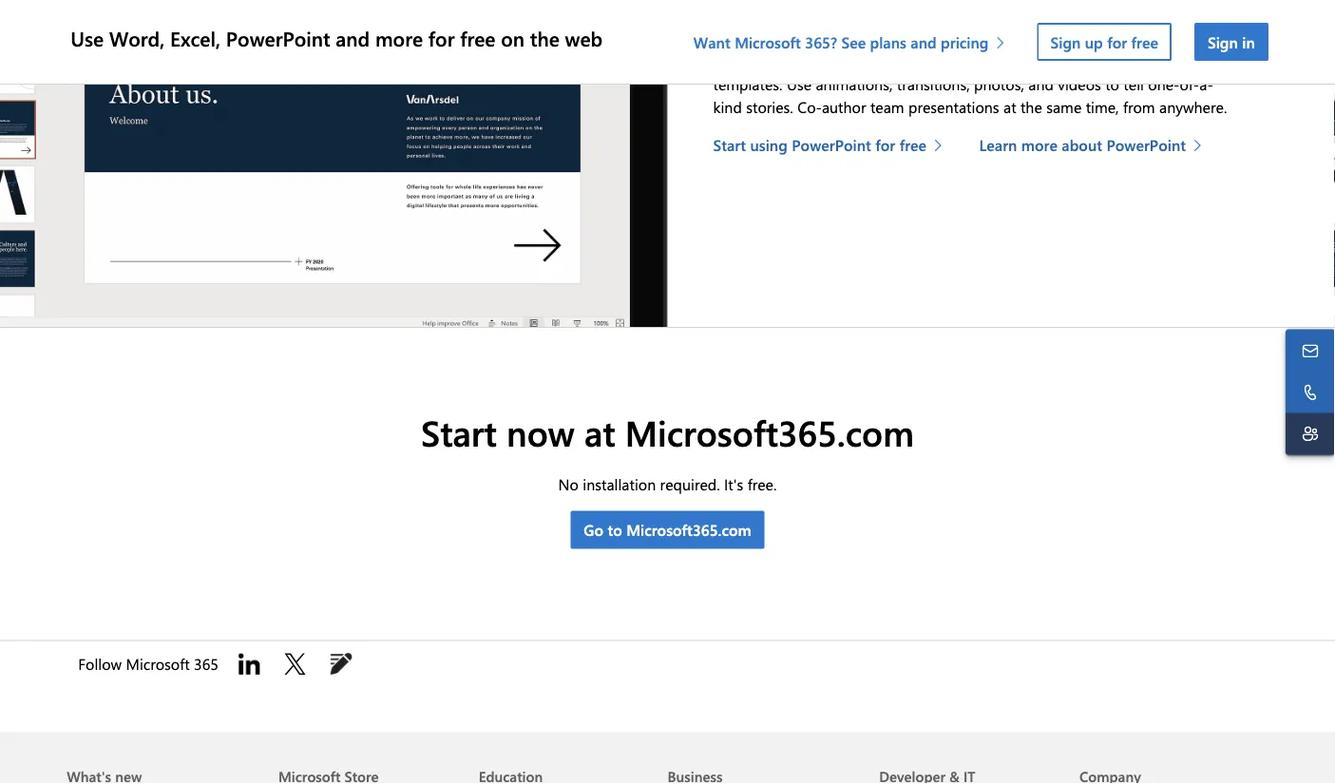 Task type: vqa. For each thing, say whether or not it's contained in the screenshot.
with
no



Task type: locate. For each thing, give the bounding box(es) containing it.
start now at microsoft365.com
[[421, 409, 914, 456]]

use down ideas
[[787, 74, 812, 94]]

the left "same"
[[1021, 97, 1042, 117]]

1 horizontal spatial more
[[1022, 135, 1058, 155]]

1 horizontal spatial free
[[900, 135, 927, 155]]

excel,
[[170, 25, 221, 51]]

heading
[[67, 733, 256, 784], [278, 733, 456, 784], [479, 733, 656, 784], [668, 733, 857, 784], [879, 733, 1057, 784], [1080, 733, 1257, 784]]

0 vertical spatial start
[[713, 135, 746, 155]]

more
[[375, 25, 423, 51], [1022, 135, 1058, 155]]

looking
[[1153, 51, 1204, 71]]

2 horizontal spatial and
[[1029, 74, 1054, 94]]

1 horizontal spatial using
[[1026, 51, 1062, 71]]

go
[[584, 520, 604, 540]]

transitions,
[[897, 74, 970, 94]]

6 heading from the left
[[1080, 733, 1257, 784]]

microsoft
[[735, 31, 801, 52], [126, 654, 190, 674]]

0 vertical spatial presentations
[[930, 51, 1021, 71]]

microsoft inside use word, excel, powerpoint and more for free on the web element
[[735, 31, 801, 52]]

for right up
[[1107, 31, 1127, 52]]

1 vertical spatial use
[[787, 74, 812, 94]]

same
[[1047, 97, 1082, 117]]

1 horizontal spatial the
[[1021, 97, 1042, 117]]

on
[[501, 25, 525, 51]]

powerpoint inside "link"
[[1107, 135, 1186, 155]]

into
[[821, 51, 848, 71]]

1 horizontal spatial at
[[1004, 97, 1017, 117]]

0 vertical spatial at
[[1004, 97, 1017, 117]]

pricing
[[941, 31, 989, 52]]

the inside turn your ideas into compelling presentations using professional-looking templates. use animations, transitions, photos, and videos to tell one-of-a- kind stories. co-author team presentations at the same time, from anywhere.
[[1021, 97, 1042, 117]]

twitter logo image
[[280, 649, 311, 679]]

0 vertical spatial more
[[375, 25, 423, 51]]

for left on
[[429, 25, 455, 51]]

at down photos,
[[1004, 97, 1017, 117]]

start down kind
[[713, 135, 746, 155]]

templates.
[[713, 74, 783, 94]]

start using powerpoint for free
[[713, 135, 927, 155]]

free left on
[[460, 25, 496, 51]]

powerpoint right excel,
[[226, 25, 330, 51]]

to left tell
[[1106, 74, 1120, 94]]

0 horizontal spatial more
[[375, 25, 423, 51]]

2 horizontal spatial free
[[1132, 31, 1159, 52]]

3 heading from the left
[[479, 733, 656, 784]]

0 horizontal spatial using
[[750, 135, 788, 155]]

sign up for free link
[[1037, 23, 1172, 61]]

presentations down transitions,
[[909, 97, 1000, 117]]

2 sign from the left
[[1208, 31, 1238, 52]]

microsoft365.com up free.
[[625, 409, 914, 456]]

start
[[713, 135, 746, 155], [421, 409, 497, 456]]

0 vertical spatial microsoft365.com
[[625, 409, 914, 456]]

stories.
[[746, 97, 793, 117]]

powerpoint
[[226, 25, 330, 51], [792, 135, 871, 155], [1107, 135, 1186, 155]]

powerpoint down from
[[1107, 135, 1186, 155]]

linkedin logo image
[[234, 649, 265, 679]]

plans
[[870, 31, 907, 52]]

at
[[1004, 97, 1017, 117], [584, 409, 616, 456]]

for down team
[[876, 135, 896, 155]]

0 horizontal spatial sign
[[1051, 31, 1081, 52]]

microsoft inside region
[[126, 654, 190, 674]]

at up installation
[[584, 409, 616, 456]]

free down team
[[900, 135, 927, 155]]

0 horizontal spatial use
[[71, 25, 104, 51]]

1 vertical spatial to
[[608, 520, 622, 540]]

powerpoint down author
[[792, 135, 871, 155]]

microsoft up templates.
[[735, 31, 801, 52]]

sign
[[1051, 31, 1081, 52], [1208, 31, 1238, 52]]

free
[[460, 25, 496, 51], [1132, 31, 1159, 52], [900, 135, 927, 155]]

turn your ideas into compelling presentations using professional-looking templates. use animations, transitions, photos, and videos to tell one-of-a- kind stories. co-author team presentations at the same time, from anywhere.
[[713, 51, 1227, 117]]

1 horizontal spatial powerpoint
[[792, 135, 871, 155]]

use
[[71, 25, 104, 51], [787, 74, 812, 94]]

go to microsoft365.com link
[[571, 511, 765, 549]]

365
[[194, 654, 219, 674]]

1 horizontal spatial start
[[713, 135, 746, 155]]

sign in
[[1208, 31, 1255, 52]]

follow
[[78, 654, 122, 674]]

2 horizontal spatial for
[[1107, 31, 1127, 52]]

sign left in
[[1208, 31, 1238, 52]]

1 vertical spatial more
[[1022, 135, 1058, 155]]

0 horizontal spatial powerpoint
[[226, 25, 330, 51]]

presentations
[[930, 51, 1021, 71], [909, 97, 1000, 117]]

1 vertical spatial presentations
[[909, 97, 1000, 117]]

0 horizontal spatial the
[[530, 25, 560, 51]]

tell
[[1124, 74, 1144, 94]]

0 vertical spatial to
[[1106, 74, 1120, 94]]

use left word,
[[71, 25, 104, 51]]

and
[[336, 25, 370, 51], [911, 31, 937, 52], [1029, 74, 1054, 94]]

1 vertical spatial using
[[750, 135, 788, 155]]

up
[[1085, 31, 1103, 52]]

0 horizontal spatial start
[[421, 409, 497, 456]]

1 horizontal spatial use
[[787, 74, 812, 94]]

installation
[[583, 474, 656, 495]]

2 heading from the left
[[278, 733, 456, 784]]

1 horizontal spatial microsoft
[[735, 31, 801, 52]]

start left now
[[421, 409, 497, 456]]

0 horizontal spatial microsoft
[[126, 654, 190, 674]]

free up tell
[[1132, 31, 1159, 52]]

microsoft365.com down required.
[[627, 520, 752, 540]]

the right on
[[530, 25, 560, 51]]

the
[[530, 25, 560, 51], [1021, 97, 1042, 117]]

2 horizontal spatial powerpoint
[[1107, 135, 1186, 155]]

sign for sign up for free
[[1051, 31, 1081, 52]]

no
[[558, 474, 579, 495]]

to right go
[[608, 520, 622, 540]]

presentations up photos,
[[930, 51, 1021, 71]]

sign left up
[[1051, 31, 1081, 52]]

using
[[1026, 51, 1062, 71], [750, 135, 788, 155]]

using down stories.
[[750, 135, 788, 155]]

to
[[1106, 74, 1120, 94], [608, 520, 622, 540]]

learn more about powerpoint
[[979, 135, 1186, 155]]

microsoft365.com
[[625, 409, 914, 456], [627, 520, 752, 540]]

turn
[[713, 51, 744, 71]]

in
[[1242, 31, 1255, 52]]

to inside turn your ideas into compelling presentations using professional-looking templates. use animations, transitions, photos, and videos to tell one-of-a- kind stories. co-author team presentations at the same time, from anywhere.
[[1106, 74, 1120, 94]]

for
[[429, 25, 455, 51], [1107, 31, 1127, 52], [876, 135, 896, 155]]

go to microsoft365.com
[[584, 520, 752, 540]]

required.
[[660, 474, 720, 495]]

1 horizontal spatial sign
[[1208, 31, 1238, 52]]

0 vertical spatial using
[[1026, 51, 1062, 71]]

start for start using powerpoint for free
[[713, 135, 746, 155]]

time,
[[1086, 97, 1119, 117]]

0 horizontal spatial to
[[608, 520, 622, 540]]

using up videos
[[1026, 51, 1062, 71]]

1 vertical spatial microsoft
[[126, 654, 190, 674]]

use word, excel, powerpoint and more for free on the web element
[[67, 0, 1280, 84]]

1 vertical spatial start
[[421, 409, 497, 456]]

1 horizontal spatial to
[[1106, 74, 1120, 94]]

1 vertical spatial at
[[584, 409, 616, 456]]

0 vertical spatial microsoft
[[735, 31, 801, 52]]

start for start now at microsoft365.com
[[421, 409, 497, 456]]

ideas
[[782, 51, 817, 71]]

1 vertical spatial the
[[1021, 97, 1042, 117]]

1 sign from the left
[[1051, 31, 1081, 52]]

0 vertical spatial the
[[530, 25, 560, 51]]

word,
[[109, 25, 165, 51]]

co-
[[798, 97, 822, 117]]

one-
[[1148, 74, 1180, 94]]

microsoft left 365
[[126, 654, 190, 674]]



Task type: describe. For each thing, give the bounding box(es) containing it.
1 horizontal spatial and
[[911, 31, 937, 52]]

learn more about powerpoint link
[[979, 134, 1212, 156]]

videos
[[1058, 74, 1101, 94]]

5 heading from the left
[[879, 733, 1057, 784]]

0 horizontal spatial for
[[429, 25, 455, 51]]

see
[[842, 31, 866, 52]]

kind
[[713, 97, 742, 117]]

web
[[565, 25, 603, 51]]

of-
[[1180, 74, 1200, 94]]

sign up for free
[[1051, 31, 1159, 52]]

0 vertical spatial use
[[71, 25, 104, 51]]

anywhere.
[[1160, 97, 1227, 117]]

using inside start using powerpoint for free link
[[750, 135, 788, 155]]

want microsoft 365? see plans and pricing
[[694, 31, 989, 52]]

follow microsoft 365 region
[[67, 641, 379, 687]]

use inside turn your ideas into compelling presentations using professional-looking templates. use animations, transitions, photos, and videos to tell one-of-a- kind stories. co-author team presentations at the same time, from anywhere.
[[787, 74, 812, 94]]

animations,
[[816, 74, 893, 94]]

sign for sign in
[[1208, 31, 1238, 52]]

your
[[748, 51, 778, 71]]

author
[[822, 97, 866, 117]]

a surface tablet displaying a presentation in powerpoint on the web image
[[0, 0, 668, 327]]

0 horizontal spatial at
[[584, 409, 616, 456]]

start using powerpoint for free link
[[713, 134, 952, 156]]

0 horizontal spatial and
[[336, 25, 370, 51]]

365?
[[805, 31, 837, 52]]

footer resource links element
[[0, 733, 1335, 784]]

from
[[1123, 97, 1155, 117]]

microsoft for follow
[[126, 654, 190, 674]]

sign in link
[[1195, 23, 1269, 61]]

1 heading from the left
[[67, 733, 256, 784]]

now
[[507, 409, 575, 456]]

want microsoft 365? see plans and pricing link
[[694, 31, 1015, 52]]

it's
[[724, 474, 743, 495]]

use word, excel, powerpoint and more for free on the web
[[71, 25, 603, 51]]

a-
[[1200, 74, 1214, 94]]

microsoft for want
[[735, 31, 801, 52]]

powerpoint for more
[[1107, 135, 1186, 155]]

no installation required. it's free.
[[558, 474, 777, 495]]

free.
[[748, 474, 777, 495]]

team
[[871, 97, 904, 117]]

1 vertical spatial microsoft365.com
[[627, 520, 752, 540]]

professional-
[[1066, 51, 1153, 71]]

more inside "link"
[[1022, 135, 1058, 155]]

and inside turn your ideas into compelling presentations using professional-looking templates. use animations, transitions, photos, and videos to tell one-of-a- kind stories. co-author team presentations at the same time, from anywhere.
[[1029, 74, 1054, 94]]

learn
[[979, 135, 1017, 155]]

about
[[1062, 135, 1103, 155]]

compelling
[[852, 51, 926, 71]]

powerpoint for word,
[[226, 25, 330, 51]]

using inside turn your ideas into compelling presentations using professional-looking templates. use animations, transitions, photos, and videos to tell one-of-a- kind stories. co-author team presentations at the same time, from anywhere.
[[1026, 51, 1062, 71]]

microsoft 365 blog logo image
[[326, 649, 357, 679]]

want
[[694, 31, 731, 52]]

at inside turn your ideas into compelling presentations using professional-looking templates. use animations, transitions, photos, and videos to tell one-of-a- kind stories. co-author team presentations at the same time, from anywhere.
[[1004, 97, 1017, 117]]

1 horizontal spatial for
[[876, 135, 896, 155]]

4 heading from the left
[[668, 733, 857, 784]]

photos,
[[974, 74, 1025, 94]]

follow microsoft 365
[[78, 654, 223, 674]]

0 horizontal spatial free
[[460, 25, 496, 51]]



